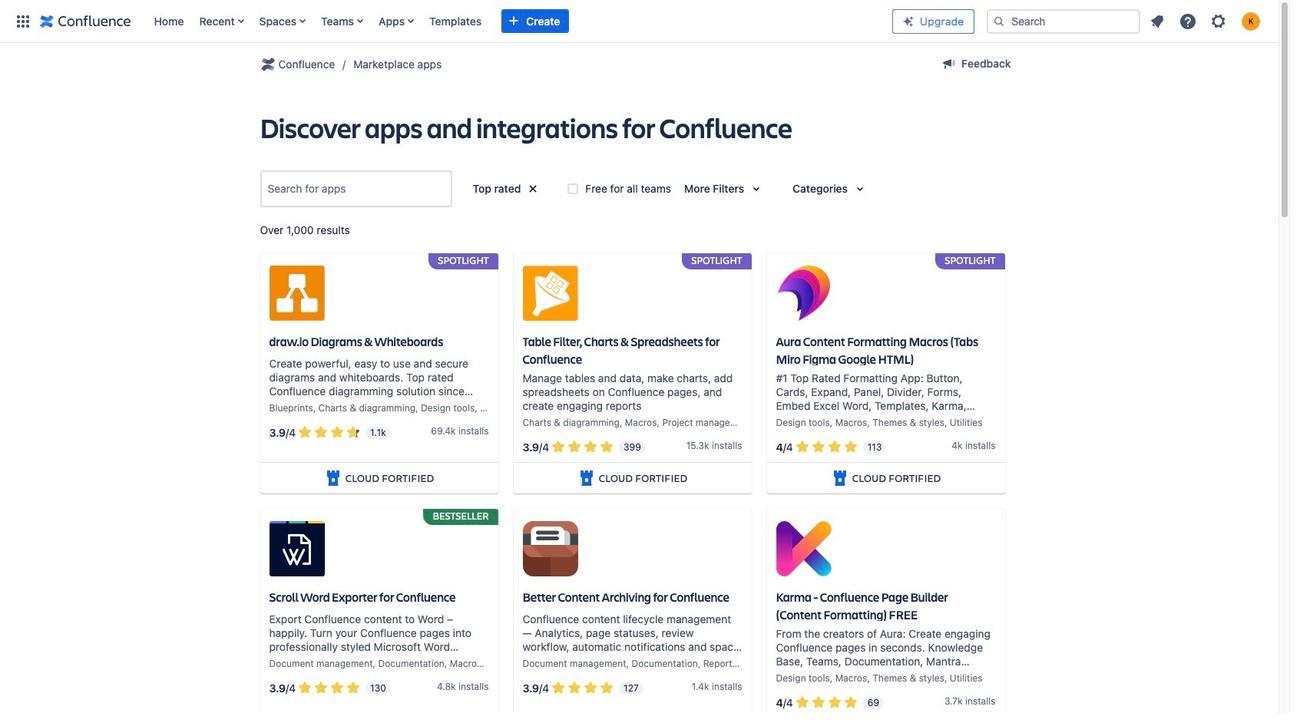 Task type: describe. For each thing, give the bounding box(es) containing it.
your profile and preferences image
[[1242, 12, 1260, 30]]

remove selected image
[[524, 180, 542, 198]]

table filter, charts & spreadsheets for confluence image
[[523, 266, 578, 321]]

appswitcher icon image
[[14, 12, 32, 30]]

Search for apps field
[[263, 175, 449, 203]]

better content archiving for confluence image
[[523, 522, 578, 577]]

help icon image
[[1179, 12, 1197, 30]]

list for premium image
[[1143, 7, 1269, 35]]

Search field
[[987, 9, 1140, 33]]

list for appswitcher icon
[[146, 0, 892, 43]]

cloud fortified app badge image for the aura content formatting macros (tabs miro figma google html) image
[[831, 469, 849, 488]]

karma - confluence page builder (content formatting) free image
[[776, 522, 831, 577]]

notification icon image
[[1148, 12, 1166, 30]]

premium image
[[902, 15, 915, 27]]

global element
[[9, 0, 892, 43]]



Task type: vqa. For each thing, say whether or not it's contained in the screenshot.
list
yes



Task type: locate. For each thing, give the bounding box(es) containing it.
settings icon image
[[1209, 12, 1228, 30]]

cloud fortified app badge image for the draw.io diagrams & whiteboards 'image'
[[324, 469, 342, 488]]

None search field
[[987, 9, 1140, 33]]

confluence image
[[40, 12, 131, 30], [40, 12, 131, 30]]

search image
[[993, 15, 1005, 27]]

0 horizontal spatial list
[[146, 0, 892, 43]]

scroll word exporter for confluence image
[[269, 522, 324, 577]]

banner
[[0, 0, 1279, 43]]

context icon image
[[258, 55, 277, 74], [258, 55, 277, 74]]

aura content formatting macros (tabs miro figma google html) image
[[776, 266, 831, 321]]

draw.io diagrams & whiteboards image
[[269, 266, 324, 321]]

cloud fortified app badge image
[[324, 469, 342, 488], [831, 469, 849, 488]]

1 horizontal spatial cloud fortified app badge image
[[831, 469, 849, 488]]

2 cloud fortified app badge image from the left
[[831, 469, 849, 488]]

list
[[146, 0, 892, 43], [1143, 7, 1269, 35]]

0 horizontal spatial cloud fortified app badge image
[[324, 469, 342, 488]]

1 horizontal spatial list
[[1143, 7, 1269, 35]]

cloud fortified app badge image
[[577, 469, 596, 488]]

1 cloud fortified app badge image from the left
[[324, 469, 342, 488]]



